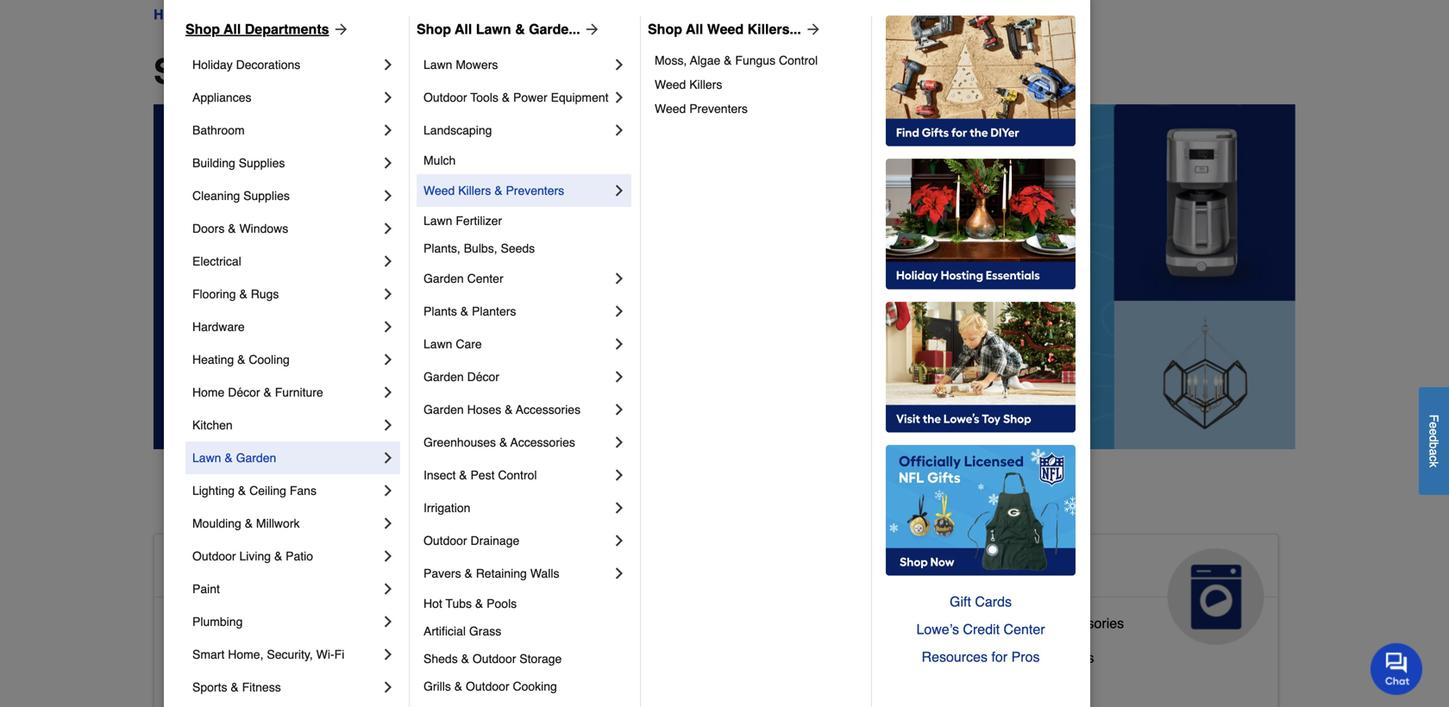 Task type: vqa. For each thing, say whether or not it's contained in the screenshot.
Options in the See Product Page for Pickup and Delivery Options
no



Task type: describe. For each thing, give the bounding box(es) containing it.
weed killers & preventers link
[[424, 174, 611, 207]]

security,
[[267, 648, 313, 662]]

care inside lawn care link
[[456, 337, 482, 351]]

arrow right image for shop all departments
[[329, 21, 350, 38]]

weed for weed preventers
[[655, 102, 686, 116]]

departments for shop
[[245, 21, 329, 37]]

artificial grass
[[424, 625, 502, 639]]

moss, algae & fungus control link
[[655, 48, 860, 72]]

tools
[[471, 91, 499, 104]]

holiday hosting essentials. image
[[886, 159, 1076, 290]]

holiday decorations link
[[192, 48, 380, 81]]

mulch
[[424, 154, 456, 167]]

hot
[[424, 597, 443, 611]]

garden for garden center
[[424, 272, 464, 286]]

retaining
[[476, 567, 527, 581]]

accessible home image
[[399, 549, 496, 646]]

arrow right image for shop all weed killers...
[[802, 21, 822, 38]]

weed killers & preventers
[[424, 184, 565, 198]]

chevron right image for outdoor tools & power equipment
[[611, 89, 628, 106]]

smart home, security, wi-fi link
[[192, 639, 380, 671]]

chevron right image for greenhouses & accessories
[[611, 434, 628, 451]]

mulch link
[[424, 147, 628, 174]]

killers...
[[748, 21, 802, 37]]

chevron right image for kitchen
[[380, 417, 397, 434]]

moulding & millwork
[[192, 517, 300, 531]]

& right pavers
[[465, 567, 473, 581]]

pros
[[1012, 649, 1040, 665]]

moulding & millwork link
[[192, 507, 380, 540]]

garden décor
[[424, 370, 500, 384]]

artificial
[[424, 625, 466, 639]]

& right algae
[[724, 54, 732, 67]]

resources
[[922, 649, 988, 665]]

kitchen
[[192, 419, 233, 432]]

paint link
[[192, 573, 380, 606]]

weed killers
[[655, 78, 723, 91]]

smart
[[192, 648, 225, 662]]

accessories for appliance parts & accessories
[[1051, 616, 1125, 632]]

garden inside lawn & garden link
[[236, 451, 276, 465]]

smart home, security, wi-fi
[[192, 648, 345, 662]]

fi
[[335, 648, 345, 662]]

hardware
[[192, 320, 245, 334]]

lawn for lawn fertilizer
[[424, 214, 453, 228]]

& left cooling
[[237, 353, 246, 367]]

paint
[[192, 583, 220, 596]]

chevron right image for holiday decorations
[[380, 56, 397, 73]]

& right hoses
[[505, 403, 513, 417]]

chevron right image for home décor & furniture
[[380, 384, 397, 401]]

patio
[[286, 550, 313, 564]]

0 vertical spatial center
[[467, 272, 504, 286]]

fans
[[290, 484, 317, 498]]

building supplies
[[192, 156, 285, 170]]

accessories for garden hoses & accessories
[[516, 403, 581, 417]]

lawn fertilizer link
[[424, 207, 628, 235]]

lowe's credit center link
[[886, 616, 1076, 644]]

accessible entry & home
[[168, 685, 324, 701]]

wi-
[[316, 648, 335, 662]]

chevron right image for bathroom
[[380, 122, 397, 139]]

appliance parts & accessories link
[[937, 612, 1125, 646]]

gift cards link
[[886, 589, 1076, 616]]

grass
[[469, 625, 502, 639]]

artificial grass link
[[424, 618, 628, 646]]

chevron right image for appliances
[[380, 89, 397, 106]]

all down shop all departments link
[[249, 52, 292, 91]]

& left pros
[[1000, 650, 1010, 666]]

killers for weed killers
[[690, 78, 723, 91]]

& right the sheds
[[461, 652, 469, 666]]

livestock supplies link
[[553, 639, 667, 674]]

1 horizontal spatial appliances link
[[924, 535, 1279, 646]]

lighting & ceiling fans
[[192, 484, 317, 498]]

outdoor inside sheds & outdoor storage link
[[473, 652, 516, 666]]

drainage
[[471, 534, 520, 548]]

care inside animal & pet care
[[553, 583, 607, 611]]

outdoor drainage link
[[424, 525, 611, 558]]

k
[[1428, 462, 1442, 468]]

kitchen link
[[192, 409, 380, 442]]

lawn care
[[424, 337, 482, 351]]

resources for pros link
[[886, 644, 1076, 671]]

chevron right image for weed killers & preventers
[[611, 182, 628, 199]]

beverage & wine chillers
[[937, 650, 1095, 666]]

chevron right image for flooring & rugs
[[380, 286, 397, 303]]

shop for shop all lawn & garde...
[[417, 21, 451, 37]]

fungus
[[736, 54, 776, 67]]

power
[[514, 91, 548, 104]]

& left 'patio'
[[274, 550, 282, 564]]

parts
[[1002, 616, 1034, 632]]

accessible bathroom link
[[168, 612, 298, 646]]

millwork
[[256, 517, 300, 531]]

home décor & furniture
[[192, 386, 323, 400]]

outdoor for outdoor drainage
[[424, 534, 467, 548]]

all for weed
[[686, 21, 704, 37]]

chevron right image for plumbing
[[380, 614, 397, 631]]

beverage
[[937, 650, 997, 666]]

algae
[[690, 54, 721, 67]]

walls
[[531, 567, 560, 581]]

décor for lawn
[[467, 370, 500, 384]]

chevron right image for outdoor drainage
[[611, 533, 628, 550]]

chevron right image for landscaping
[[611, 122, 628, 139]]

shop for shop all weed killers...
[[648, 21, 683, 37]]

home décor & furniture link
[[192, 376, 380, 409]]

accessible entry & home link
[[168, 681, 324, 708]]

lawn mowers link
[[424, 48, 611, 81]]

f
[[1428, 415, 1442, 422]]

supplies for livestock supplies
[[614, 643, 667, 659]]

lawn for lawn & garden
[[192, 451, 221, 465]]

& inside animal & pet care
[[640, 556, 658, 583]]

animal & pet care
[[553, 556, 702, 611]]

visit the lowe's toy shop. image
[[886, 302, 1076, 433]]

sheds & outdoor storage
[[424, 652, 562, 666]]

& left 'millwork'
[[245, 517, 253, 531]]

chevron right image for smart home, security, wi-fi
[[380, 646, 397, 664]]

shop all departments link
[[186, 19, 350, 40]]

sports
[[192, 681, 227, 695]]

heating
[[192, 353, 234, 367]]

weed preventers link
[[655, 97, 860, 121]]

windows
[[239, 222, 288, 236]]

sports & fitness link
[[192, 671, 380, 704]]

chevron right image for lawn & garden
[[380, 450, 397, 467]]

grills & outdoor cooking link
[[424, 673, 628, 701]]

d
[[1428, 436, 1442, 442]]

accessible bedroom link
[[168, 646, 294, 681]]

chevron right image for cleaning supplies
[[380, 187, 397, 205]]

rugs
[[251, 287, 279, 301]]

credit
[[964, 622, 1000, 638]]

garde...
[[529, 21, 581, 37]]

garden for garden décor
[[424, 370, 464, 384]]

accessible bathroom
[[168, 616, 298, 632]]

& right 'houses,'
[[671, 678, 680, 694]]

c
[[1428, 456, 1442, 462]]

all for departments
[[224, 21, 241, 37]]

chevron right image for doors & windows
[[380, 220, 397, 237]]

chevron right image for lawn care
[[611, 336, 628, 353]]

gift cards
[[950, 594, 1012, 610]]

chevron right image for hardware
[[380, 318, 397, 336]]

1 vertical spatial bathroom
[[238, 616, 298, 632]]

bathroom link
[[192, 114, 380, 147]]

flooring & rugs
[[192, 287, 279, 301]]

chevron right image for irrigation
[[611, 500, 628, 517]]

tubs
[[446, 597, 472, 611]]



Task type: locate. For each thing, give the bounding box(es) containing it.
plants, bulbs, seeds
[[424, 242, 535, 255]]

accessible down moulding
[[168, 556, 295, 583]]

accessible for accessible home
[[168, 556, 295, 583]]

supplies for cleaning supplies
[[244, 189, 290, 203]]

2 shop from the left
[[417, 21, 451, 37]]

shop up lawn mowers
[[417, 21, 451, 37]]

center down 'bulbs,'
[[467, 272, 504, 286]]

0 horizontal spatial pet
[[553, 678, 574, 694]]

plumbing link
[[192, 606, 380, 639]]

1 vertical spatial furniture
[[684, 678, 739, 694]]

b
[[1428, 442, 1442, 449]]

outdoor up landscaping
[[424, 91, 467, 104]]

shop for shop all departments
[[186, 21, 220, 37]]

lowe's
[[917, 622, 960, 638]]

arrow right image inside shop all departments link
[[329, 21, 350, 38]]

officially licensed n f l gifts. shop now. image
[[886, 445, 1076, 577]]

bedroom
[[238, 650, 294, 666]]

accessible for accessible entry & home
[[168, 685, 234, 701]]

equipment
[[551, 91, 609, 104]]

appliances
[[192, 91, 252, 104], [937, 556, 1066, 583]]

shop up holiday
[[186, 21, 220, 37]]

home inside 'home décor & furniture' link
[[192, 386, 225, 400]]

insect & pest control link
[[424, 459, 611, 492]]

appliances link up chillers
[[924, 535, 1279, 646]]

chevron right image for garden hoses & accessories
[[611, 401, 628, 419]]

chevron right image for building supplies
[[380, 154, 397, 172]]

e up d
[[1428, 422, 1442, 429]]

chevron right image for outdoor living & patio
[[380, 548, 397, 565]]

appliances up cards
[[937, 556, 1066, 583]]

departments for shop
[[302, 52, 513, 91]]

0 vertical spatial killers
[[690, 78, 723, 91]]

outdoor tools & power equipment
[[424, 91, 609, 104]]

accessories up chillers
[[1051, 616, 1125, 632]]

irrigation
[[424, 501, 471, 515]]

all
[[224, 21, 241, 37], [455, 21, 472, 37], [686, 21, 704, 37], [249, 52, 292, 91]]

accessories up insect & pest control link
[[511, 436, 576, 450]]

control down greenhouses & accessories 'link'
[[498, 469, 537, 482]]

accessories inside 'link'
[[511, 436, 576, 450]]

1 arrow right image from the left
[[329, 21, 350, 38]]

chevron right image for garden center
[[611, 270, 628, 287]]

decorations
[[236, 58, 301, 72]]

lawn down kitchen
[[192, 451, 221, 465]]

departments up holiday decorations
[[207, 6, 286, 22]]

bathroom up smart home, security, wi-fi
[[238, 616, 298, 632]]

weed up moss, algae & fungus control
[[707, 21, 744, 37]]

lowe's credit center
[[917, 622, 1046, 638]]

1 vertical spatial center
[[1004, 622, 1046, 638]]

& right tools
[[502, 91, 510, 104]]

décor up hoses
[[467, 370, 500, 384]]

electrical link
[[192, 245, 380, 278]]

outdoor inside outdoor tools & power equipment link
[[424, 91, 467, 104]]

doors & windows
[[192, 222, 288, 236]]

3 shop from the left
[[648, 21, 683, 37]]

1 horizontal spatial killers
[[690, 78, 723, 91]]

& left rugs
[[239, 287, 248, 301]]

0 horizontal spatial furniture
[[275, 386, 323, 400]]

garden inside garden hoses & accessories link
[[424, 403, 464, 417]]

chevron right image for insect & pest control
[[611, 467, 628, 484]]

1 horizontal spatial décor
[[467, 370, 500, 384]]

& up fertilizer
[[495, 184, 503, 198]]

lawn inside "shop all lawn & garde..." link
[[476, 21, 511, 37]]

chevron right image for moulding & millwork
[[380, 515, 397, 533]]

accessible for accessible bathroom
[[168, 616, 234, 632]]

supplies
[[239, 156, 285, 170], [244, 189, 290, 203], [614, 643, 667, 659]]

1 vertical spatial pet
[[553, 678, 574, 694]]

0 vertical spatial supplies
[[239, 156, 285, 170]]

lawn inside lawn mowers link
[[424, 58, 453, 72]]

killers for weed killers & preventers
[[458, 184, 491, 198]]

& down cooling
[[264, 386, 272, 400]]

1 vertical spatial décor
[[228, 386, 260, 400]]

control inside moss, algae & fungus control link
[[779, 54, 818, 67]]

2 accessible from the top
[[168, 616, 234, 632]]

& right animal
[[640, 556, 658, 583]]

landscaping
[[424, 123, 492, 137]]

appliances down holiday
[[192, 91, 252, 104]]

1 vertical spatial appliances
[[937, 556, 1066, 583]]

& up lighting on the left
[[225, 451, 233, 465]]

all up holiday decorations
[[224, 21, 241, 37]]

outdoor down moulding
[[192, 550, 236, 564]]

outdoor down sheds & outdoor storage
[[466, 680, 510, 694]]

f e e d b a c k
[[1428, 415, 1442, 468]]

0 vertical spatial care
[[456, 337, 482, 351]]

moulding
[[192, 517, 242, 531]]

supplies inside 'building supplies' link
[[239, 156, 285, 170]]

chillers
[[1049, 650, 1095, 666]]

furniture right 'houses,'
[[684, 678, 739, 694]]

center
[[467, 272, 504, 286], [1004, 622, 1046, 638]]

gift
[[950, 594, 972, 610]]

& right parts
[[1038, 616, 1047, 632]]

care down plants & planters
[[456, 337, 482, 351]]

1 shop from the left
[[186, 21, 220, 37]]

plants,
[[424, 242, 461, 255]]

outdoor drainage
[[424, 534, 520, 548]]

center inside 'link'
[[1004, 622, 1046, 638]]

4 accessible from the top
[[168, 685, 234, 701]]

garden up 'lighting & ceiling fans'
[[236, 451, 276, 465]]

accessible up sports
[[168, 650, 234, 666]]

hot tubs & pools
[[424, 597, 517, 611]]

outdoor
[[424, 91, 467, 104], [424, 534, 467, 548], [192, 550, 236, 564], [473, 652, 516, 666], [466, 680, 510, 694]]

appliances link
[[192, 81, 380, 114], [924, 535, 1279, 646]]

weed for weed killers
[[655, 78, 686, 91]]

outdoor tools & power equipment link
[[424, 81, 611, 114]]

1 accessible from the top
[[168, 556, 295, 583]]

preventers up lawn fertilizer link
[[506, 184, 565, 198]]

bathroom up building
[[192, 123, 245, 137]]

departments up landscaping
[[302, 52, 513, 91]]

lighting & ceiling fans link
[[192, 475, 380, 507]]

killers up fertilizer
[[458, 184, 491, 198]]

2 horizontal spatial shop
[[648, 21, 683, 37]]

chevron right image for paint
[[380, 581, 397, 598]]

2 vertical spatial accessories
[[1051, 616, 1125, 632]]

supplies up the cleaning supplies
[[239, 156, 285, 170]]

irrigation link
[[424, 492, 611, 525]]

departments up holiday decorations link
[[245, 21, 329, 37]]

1 horizontal spatial care
[[553, 583, 607, 611]]

accessible down the smart
[[168, 685, 234, 701]]

control inside insect & pest control link
[[498, 469, 537, 482]]

0 horizontal spatial care
[[456, 337, 482, 351]]

arrow right image up moss, algae & fungus control link
[[802, 21, 822, 38]]

shop up moss,
[[648, 21, 683, 37]]

lawn down plants
[[424, 337, 453, 351]]

killers down algae
[[690, 78, 723, 91]]

lawn up mowers
[[476, 21, 511, 37]]

supplies inside cleaning supplies link
[[244, 189, 290, 203]]

seeds
[[501, 242, 535, 255]]

outdoor inside grills & outdoor cooking link
[[466, 680, 510, 694]]

0 horizontal spatial décor
[[228, 386, 260, 400]]

a
[[1428, 449, 1442, 456]]

chevron right image for lighting & ceiling fans
[[380, 482, 397, 500]]

storage
[[520, 652, 562, 666]]

planters
[[472, 305, 516, 318]]

1 vertical spatial killers
[[458, 184, 491, 198]]

all up algae
[[686, 21, 704, 37]]

1 vertical spatial control
[[498, 469, 537, 482]]

& right plants
[[461, 305, 469, 318]]

animal & pet care link
[[539, 535, 894, 646]]

outdoor for outdoor living & patio
[[192, 550, 236, 564]]

appliances image
[[1168, 549, 1265, 646]]

cards
[[976, 594, 1012, 610]]

arrow right image
[[329, 21, 350, 38], [802, 21, 822, 38]]

garden hoses & accessories
[[424, 403, 581, 417]]

chevron right image for lawn mowers
[[611, 56, 628, 73]]

1 horizontal spatial control
[[779, 54, 818, 67]]

care down walls on the left bottom of the page
[[553, 583, 607, 611]]

lawn left mowers
[[424, 58, 453, 72]]

greenhouses & accessories
[[424, 436, 576, 450]]

1 vertical spatial supplies
[[244, 189, 290, 203]]

control down killers... at the right top of the page
[[779, 54, 818, 67]]

1 vertical spatial preventers
[[506, 184, 565, 198]]

heating & cooling
[[192, 353, 290, 367]]

1 horizontal spatial appliances
[[937, 556, 1066, 583]]

supplies for building supplies
[[239, 156, 285, 170]]

electrical
[[192, 255, 241, 268]]

building supplies link
[[192, 147, 380, 180]]

lawn inside lawn fertilizer link
[[424, 214, 453, 228]]

chevron right image for garden décor
[[611, 369, 628, 386]]

enjoy savings year-round. no matter what you're shopping for, find what you need at a great price. image
[[154, 104, 1296, 450]]

décor down heating & cooling
[[228, 386, 260, 400]]

outdoor up grills & outdoor cooking on the left bottom of the page
[[473, 652, 516, 666]]

chevron right image
[[611, 270, 628, 287], [611, 303, 628, 320], [380, 384, 397, 401], [611, 401, 628, 419], [380, 417, 397, 434], [611, 434, 628, 451], [380, 450, 397, 467], [611, 500, 628, 517], [611, 533, 628, 550], [380, 548, 397, 565], [611, 565, 628, 583], [380, 581, 397, 598], [380, 614, 397, 631], [380, 679, 397, 697]]

garden down lawn care
[[424, 370, 464, 384]]

fertilizer
[[456, 214, 502, 228]]

preventers down weed killers in the left top of the page
[[690, 102, 748, 116]]

cleaning supplies
[[192, 189, 290, 203]]

plants & planters
[[424, 305, 516, 318]]

chevron right image for pavers & retaining walls
[[611, 565, 628, 583]]

lawn for lawn care
[[424, 337, 453, 351]]

entry
[[238, 685, 270, 701]]

3 accessible from the top
[[168, 650, 234, 666]]

pools
[[487, 597, 517, 611]]

1 vertical spatial accessories
[[511, 436, 576, 450]]

0 vertical spatial appliances
[[192, 91, 252, 104]]

shop all lawn & garde...
[[417, 21, 581, 37]]

mowers
[[456, 58, 498, 72]]

furniture up kitchen link
[[275, 386, 323, 400]]

holiday decorations
[[192, 58, 301, 72]]

& left ceiling
[[238, 484, 246, 498]]

hot tubs & pools link
[[424, 590, 628, 618]]

chevron right image
[[380, 56, 397, 73], [611, 56, 628, 73], [380, 89, 397, 106], [611, 89, 628, 106], [380, 122, 397, 139], [611, 122, 628, 139], [380, 154, 397, 172], [611, 182, 628, 199], [380, 187, 397, 205], [380, 220, 397, 237], [380, 253, 397, 270], [380, 286, 397, 303], [380, 318, 397, 336], [611, 336, 628, 353], [380, 351, 397, 369], [611, 369, 628, 386], [611, 467, 628, 484], [380, 482, 397, 500], [380, 515, 397, 533], [380, 646, 397, 664]]

lighting
[[192, 484, 235, 498]]

pet inside animal & pet care
[[664, 556, 702, 583]]

& left pest
[[459, 469, 467, 482]]

& left "garde..."
[[515, 21, 525, 37]]

1 horizontal spatial center
[[1004, 622, 1046, 638]]

pest
[[471, 469, 495, 482]]

weed down moss,
[[655, 78, 686, 91]]

appliance parts & accessories
[[937, 616, 1125, 632]]

outdoor for outdoor tools & power equipment
[[424, 91, 467, 104]]

arrow right image up shop all departments
[[329, 21, 350, 38]]

outdoor down "irrigation"
[[424, 534, 467, 548]]

1 horizontal spatial preventers
[[690, 102, 748, 116]]

supplies up 'houses,'
[[614, 643, 667, 659]]

décor for departments
[[228, 386, 260, 400]]

chevron right image for sports & fitness
[[380, 679, 397, 697]]

garden for garden hoses & accessories
[[424, 403, 464, 417]]

shop
[[154, 52, 240, 91]]

lawn & garden link
[[192, 442, 380, 475]]

chevron right image for heating & cooling
[[380, 351, 397, 369]]

resources for pros
[[922, 649, 1040, 665]]

home link
[[154, 4, 192, 25]]

greenhouses
[[424, 436, 496, 450]]

& right tubs
[[475, 597, 484, 611]]

1 e from the top
[[1428, 422, 1442, 429]]

shop
[[186, 21, 220, 37], [417, 21, 451, 37], [648, 21, 683, 37]]

0 horizontal spatial center
[[467, 272, 504, 286]]

greenhouses & accessories link
[[424, 426, 611, 459]]

& down garden hoses & accessories
[[500, 436, 508, 450]]

sheds
[[424, 652, 458, 666]]

find gifts for the diyer. image
[[886, 16, 1076, 147]]

home inside the accessible home link
[[301, 556, 368, 583]]

grills & outdoor cooking
[[424, 680, 557, 694]]

appliances link down decorations
[[192, 81, 380, 114]]

0 vertical spatial appliances link
[[192, 81, 380, 114]]

weed preventers
[[655, 102, 748, 116]]

lawn up plants,
[[424, 214, 453, 228]]

accessible for accessible bedroom
[[168, 650, 234, 666]]

weed for weed killers & preventers
[[424, 184, 455, 198]]

1 horizontal spatial arrow right image
[[802, 21, 822, 38]]

lawn care link
[[424, 328, 611, 361]]

living
[[239, 550, 271, 564]]

garden décor link
[[424, 361, 611, 394]]

accessible up the smart
[[168, 616, 234, 632]]

2 arrow right image from the left
[[802, 21, 822, 38]]

0 vertical spatial control
[[779, 54, 818, 67]]

animal & pet care image
[[784, 549, 880, 646]]

1 horizontal spatial shop
[[417, 21, 451, 37]]

0 vertical spatial accessories
[[516, 403, 581, 417]]

e
[[1428, 422, 1442, 429], [1428, 429, 1442, 436]]

1 horizontal spatial pet
[[664, 556, 702, 583]]

care
[[456, 337, 482, 351], [553, 583, 607, 611]]

0 vertical spatial décor
[[467, 370, 500, 384]]

0 vertical spatial bathroom
[[192, 123, 245, 137]]

arrow right image
[[581, 21, 601, 38]]

0 horizontal spatial appliances
[[192, 91, 252, 104]]

0 horizontal spatial control
[[498, 469, 537, 482]]

lawn for lawn mowers
[[424, 58, 453, 72]]

0 horizontal spatial killers
[[458, 184, 491, 198]]

1 vertical spatial appliances link
[[924, 535, 1279, 646]]

outdoor inside outdoor living & patio link
[[192, 550, 236, 564]]

garden down plants,
[[424, 272, 464, 286]]

plants
[[424, 305, 457, 318]]

chat invite button image
[[1371, 643, 1424, 696]]

garden inside garden décor link
[[424, 370, 464, 384]]

arrow right image inside shop all weed killers... link
[[802, 21, 822, 38]]

0 horizontal spatial appliances link
[[192, 81, 380, 114]]

all up lawn mowers
[[455, 21, 472, 37]]

& right grills
[[455, 680, 463, 694]]

& right doors in the top left of the page
[[228, 222, 236, 236]]

0 horizontal spatial preventers
[[506, 184, 565, 198]]

center up pros
[[1004, 622, 1046, 638]]

outdoor inside outdoor drainage link
[[424, 534, 467, 548]]

1 horizontal spatial furniture
[[684, 678, 739, 694]]

insect & pest control
[[424, 469, 537, 482]]

garden center
[[424, 272, 504, 286]]

grills
[[424, 680, 451, 694]]

weed
[[707, 21, 744, 37], [655, 78, 686, 91], [655, 102, 686, 116], [424, 184, 455, 198]]

weed down mulch
[[424, 184, 455, 198]]

0 vertical spatial preventers
[[690, 102, 748, 116]]

chevron right image for electrical
[[380, 253, 397, 270]]

& right entry
[[274, 685, 283, 701]]

cooking
[[513, 680, 557, 694]]

lawn inside lawn care link
[[424, 337, 453, 351]]

0 horizontal spatial shop
[[186, 21, 220, 37]]

2 vertical spatial supplies
[[614, 643, 667, 659]]

departments link
[[207, 4, 286, 25]]

0 horizontal spatial arrow right image
[[329, 21, 350, 38]]

shop all departments
[[186, 21, 329, 37]]

weed down weed killers in the left top of the page
[[655, 102, 686, 116]]

garden up greenhouses
[[424, 403, 464, 417]]

0 vertical spatial furniture
[[275, 386, 323, 400]]

supplies up windows
[[244, 189, 290, 203]]

all for lawn
[[455, 21, 472, 37]]

e up b
[[1428, 429, 1442, 436]]

supplies inside livestock supplies 'link'
[[614, 643, 667, 659]]

killers
[[690, 78, 723, 91], [458, 184, 491, 198]]

2 e from the top
[[1428, 429, 1442, 436]]

accessories up greenhouses & accessories 'link'
[[516, 403, 581, 417]]

landscaping link
[[424, 114, 611, 147]]

home inside 'accessible entry & home' link
[[287, 685, 324, 701]]

0 vertical spatial pet
[[664, 556, 702, 583]]

1 vertical spatial care
[[553, 583, 607, 611]]

heating & cooling link
[[192, 344, 380, 376]]

pavers & retaining walls
[[424, 567, 560, 581]]

accessories
[[516, 403, 581, 417], [511, 436, 576, 450], [1051, 616, 1125, 632]]

& down the "accessible bedroom" link on the bottom left of the page
[[231, 681, 239, 695]]

lawn inside lawn & garden link
[[192, 451, 221, 465]]

chevron right image for plants & planters
[[611, 303, 628, 320]]



